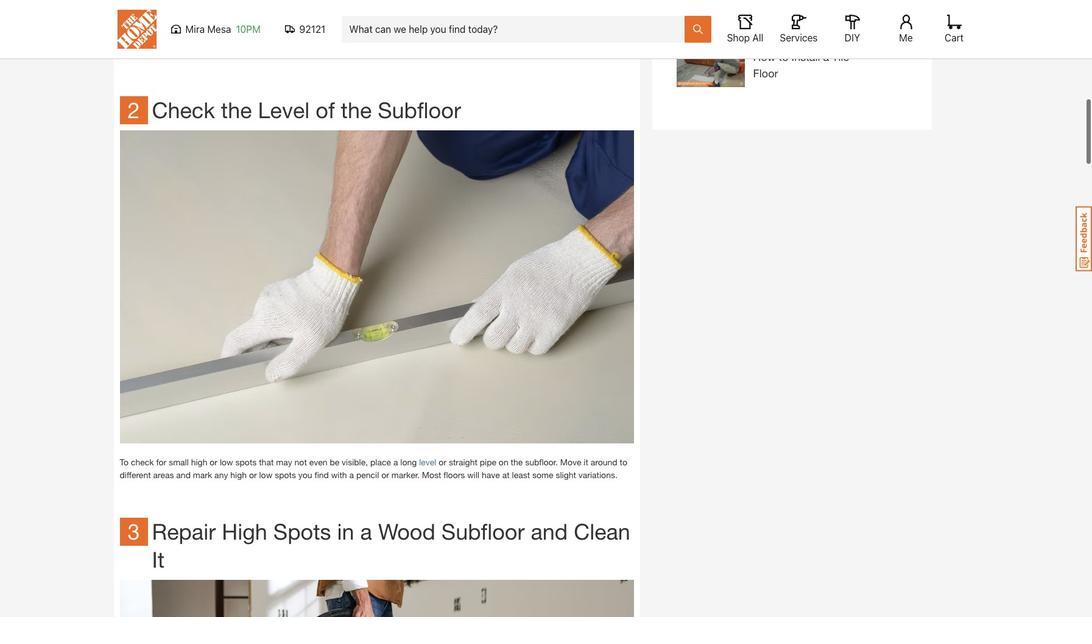 Task type: locate. For each thing, give the bounding box(es) containing it.
long
[[401, 457, 417, 468]]

0 vertical spatial you
[[210, 10, 224, 20]]

2 how from the top
[[754, 50, 776, 63]]

install up flooring
[[794, 0, 822, 1]]

how inside "how to install hardwood flooring"
[[754, 0, 776, 1]]

for left each
[[378, 35, 388, 45]]

1 vertical spatial how
[[754, 50, 776, 63]]

1 horizontal spatial to
[[779, 0, 791, 1]]

you right tell at the left of page
[[183, 22, 196, 33]]

for most types of floor, you can use a mallet and a pry bar. however, consult a professional for advice about which technique to use. a pro can also tell you how best to dispose of the old flooring. safety tip: wear a respirator mask, eye protection and work gloves for each step of the process. add hearing protection when you're working with power tools.
[[120, 10, 632, 58]]

0 vertical spatial with
[[152, 48, 168, 58]]

1 vertical spatial with
[[331, 470, 347, 480]]

92121 button
[[285, 23, 327, 35]]

high
[[191, 457, 208, 468], [231, 470, 247, 480]]

1 vertical spatial can
[[135, 22, 149, 33]]

1 vertical spatial low
[[259, 470, 273, 480]]

of down 'mallet'
[[279, 22, 286, 33]]

What can we help you find today? search field
[[350, 16, 684, 42]]

protection down the old
[[271, 35, 310, 45]]

or straight pipe on the subfloor. move it around to different areas and mark any high or low spots you find with a pencil or marker. most floors will have at least some slight variations.
[[120, 457, 628, 480]]

0 vertical spatial low
[[220, 457, 233, 468]]

for up areas
[[156, 457, 167, 468]]

and down small
[[176, 470, 191, 480]]

how
[[199, 22, 215, 33]]

how to install a tile floor link
[[677, 49, 860, 99]]

1 horizontal spatial high
[[231, 470, 247, 480]]

with inside for most types of floor, you can use a mallet and a pry bar. however, consult a professional for advice about which technique to use. a pro can also tell you how best to dispose of the old flooring. safety tip: wear a respirator mask, eye protection and work gloves for each step of the process. add hearing protection when you're working with power tools.
[[152, 48, 168, 58]]

however,
[[346, 10, 381, 20]]

0 vertical spatial can
[[227, 10, 241, 20]]

or down to check for small high or low spots that may not even be visible, place a long level
[[249, 470, 257, 480]]

have
[[482, 470, 500, 480]]

1 horizontal spatial with
[[331, 470, 347, 480]]

also
[[151, 22, 167, 33]]

0 horizontal spatial protection
[[271, 35, 310, 45]]

how to install hardwood flooring
[[754, 0, 848, 17]]

1 horizontal spatial low
[[259, 470, 273, 480]]

how inside how to install a tile floor
[[754, 50, 776, 63]]

any
[[215, 470, 228, 480]]

0 horizontal spatial with
[[152, 48, 168, 58]]

the home depot logo image
[[117, 10, 156, 49]]

a left the tile
[[824, 50, 830, 63]]

you down not in the left of the page
[[299, 470, 312, 480]]

how up floor
[[754, 50, 776, 63]]

old
[[303, 22, 315, 33]]

with down be
[[331, 470, 347, 480]]

0 horizontal spatial for
[[156, 457, 167, 468]]

and left clean
[[531, 519, 568, 545]]

floor,
[[189, 10, 208, 20]]

in
[[337, 519, 354, 545]]

around
[[591, 457, 618, 468]]

all
[[753, 32, 764, 43]]

and inside "repair high spots in a wood subfloor and clean it"
[[531, 519, 568, 545]]

low inside or straight pipe on the subfloor. move it around to different areas and mark any high or low spots you find with a pencil or marker. most floors will have at least some slight variations.
[[259, 470, 273, 480]]

when
[[579, 35, 600, 45]]

use
[[243, 10, 257, 20]]

can up best
[[227, 10, 241, 20]]

1 horizontal spatial spots
[[275, 470, 296, 480]]

flooring.
[[317, 22, 348, 33]]

level
[[258, 97, 310, 123]]

for left advice
[[469, 10, 480, 20]]

for
[[120, 10, 132, 20]]

protection down which
[[538, 35, 577, 45]]

low
[[220, 457, 233, 468], [259, 470, 273, 480]]

will
[[468, 470, 480, 480]]

or up any
[[210, 457, 218, 468]]

floors
[[444, 470, 465, 480]]

tools.
[[197, 48, 218, 58]]

1 vertical spatial to
[[120, 457, 129, 468]]

a up power
[[185, 35, 189, 45]]

most
[[135, 10, 154, 20]]

of right level
[[316, 97, 335, 123]]

1 horizontal spatial can
[[227, 10, 241, 20]]

floor
[[754, 66, 779, 80]]

install inside how to install a tile floor
[[792, 50, 821, 63]]

types
[[156, 10, 177, 20]]

not
[[295, 457, 307, 468]]

a inside or straight pipe on the subfloor. move it around to different areas and mark any high or low spots you find with a pencil or marker. most floors will have at least some slight variations.
[[350, 470, 354, 480]]

or
[[210, 457, 218, 468], [439, 457, 447, 468], [249, 470, 257, 480], [382, 470, 389, 480]]

a left long
[[394, 457, 398, 468]]

how
[[754, 0, 776, 1], [754, 50, 776, 63]]

about
[[509, 10, 531, 20]]

to right 'around'
[[620, 457, 628, 468]]

1 vertical spatial spots
[[275, 470, 296, 480]]

how to install hardwood flooring link
[[677, 0, 860, 37]]

eye
[[256, 35, 269, 45]]

at
[[503, 470, 510, 480]]

high
[[222, 519, 267, 545]]

2 horizontal spatial you
[[299, 470, 312, 480]]

variations.
[[579, 470, 618, 480]]

install
[[794, 0, 822, 1], [792, 50, 821, 63]]

1 vertical spatial you
[[183, 22, 196, 33]]

low down that
[[259, 470, 273, 480]]

2 vertical spatial you
[[299, 470, 312, 480]]

to up mask,
[[236, 22, 244, 33]]

to down services
[[779, 50, 789, 63]]

with down tip:
[[152, 48, 168, 58]]

level link
[[419, 457, 437, 468]]

can down the most
[[135, 22, 149, 33]]

with inside or straight pipe on the subfloor. move it around to different areas and mark any high or low spots you find with a pencil or marker. most floors will have at least some slight variations.
[[331, 470, 347, 480]]

repair high spots in a wood subfloor and clean it
[[152, 519, 631, 573]]

find
[[315, 470, 329, 480]]

of left floor,
[[180, 10, 187, 20]]

a right use
[[259, 10, 263, 20]]

services
[[781, 32, 818, 43]]

1 vertical spatial high
[[231, 470, 247, 480]]

2
[[128, 97, 140, 123]]

a down the visible,
[[350, 470, 354, 480]]

you up mesa
[[210, 10, 224, 20]]

a
[[259, 10, 263, 20], [308, 10, 312, 20], [414, 10, 418, 20], [185, 35, 189, 45], [824, 50, 830, 63], [394, 457, 398, 468], [350, 470, 354, 480], [361, 519, 372, 545]]

0 vertical spatial how
[[754, 0, 776, 1]]

can
[[227, 10, 241, 20], [135, 22, 149, 33]]

0 horizontal spatial spots
[[236, 457, 257, 468]]

you
[[210, 10, 224, 20], [183, 22, 196, 33], [299, 470, 312, 480]]

spots left that
[[236, 457, 257, 468]]

2 horizontal spatial for
[[469, 10, 480, 20]]

1 horizontal spatial protection
[[538, 35, 577, 45]]

check
[[152, 97, 215, 123]]

or right level
[[439, 457, 447, 468]]

the
[[288, 22, 300, 33], [440, 35, 452, 45], [221, 97, 252, 123], [341, 97, 372, 123], [511, 457, 523, 468]]

2 vertical spatial for
[[156, 457, 167, 468]]

me button
[[887, 15, 926, 44]]

0 horizontal spatial you
[[183, 22, 196, 33]]

0 horizontal spatial high
[[191, 457, 208, 468]]

0 vertical spatial to
[[779, 0, 791, 1]]

subfloor inside "repair high spots in a wood subfloor and clean it"
[[442, 519, 525, 545]]

1 how from the top
[[754, 0, 776, 1]]

to up different
[[120, 457, 129, 468]]

0 vertical spatial install
[[794, 0, 822, 1]]

install inside "how to install hardwood flooring"
[[794, 0, 822, 1]]

0 vertical spatial spots
[[236, 457, 257, 468]]

safety
[[120, 35, 144, 45]]

to up hardwood
[[779, 0, 791, 1]]

install down services
[[792, 50, 821, 63]]

install for hardwood
[[794, 0, 822, 1]]

and
[[291, 10, 306, 20], [313, 35, 327, 45], [176, 470, 191, 480], [531, 519, 568, 545]]

spots
[[236, 457, 257, 468], [275, 470, 296, 480]]

wear
[[163, 35, 182, 45]]

0 horizontal spatial low
[[220, 457, 233, 468]]

3
[[128, 519, 140, 545]]

process.
[[454, 35, 487, 45]]

to
[[599, 10, 606, 20], [236, 22, 244, 33], [779, 50, 789, 63], [620, 457, 628, 468]]

1 horizontal spatial you
[[210, 10, 224, 20]]

cart link
[[941, 15, 968, 44]]

spots down may
[[275, 470, 296, 480]]

to inside how to install a tile floor
[[779, 50, 789, 63]]

best
[[217, 22, 234, 33]]

clean
[[574, 519, 631, 545]]

how for how to install a tile floor
[[754, 50, 776, 63]]

2 protection from the left
[[538, 35, 577, 45]]

even
[[309, 457, 328, 468]]

0 horizontal spatial can
[[135, 22, 149, 33]]

1 vertical spatial install
[[792, 50, 821, 63]]

high right any
[[231, 470, 247, 480]]

bar.
[[329, 10, 343, 20]]

how up hardwood
[[754, 0, 776, 1]]

to left use.
[[599, 10, 606, 20]]

that
[[259, 457, 274, 468]]

a right in
[[361, 519, 372, 545]]

protection
[[271, 35, 310, 45], [538, 35, 577, 45]]

1 horizontal spatial for
[[378, 35, 388, 45]]

low up any
[[220, 457, 233, 468]]

1 vertical spatial subfloor
[[442, 519, 525, 545]]

for
[[469, 10, 480, 20], [378, 35, 388, 45], [156, 457, 167, 468]]

spots
[[274, 519, 331, 545]]

you're
[[602, 35, 626, 45]]

areas
[[153, 470, 174, 480]]

services button
[[780, 15, 819, 44]]

least
[[512, 470, 530, 480]]

high up mark
[[191, 457, 208, 468]]



Task type: vqa. For each thing, say whether or not it's contained in the screenshot.
Kitchenware
no



Task type: describe. For each thing, give the bounding box(es) containing it.
move
[[561, 457, 582, 468]]

respirator
[[192, 35, 228, 45]]

marker.
[[392, 470, 420, 480]]

subfloor.
[[526, 457, 558, 468]]

mira
[[186, 24, 205, 35]]

hearing
[[507, 35, 536, 45]]

someone using a long level to check for high and low spots on a floor. image
[[120, 130, 634, 444]]

dispose
[[246, 22, 276, 33]]

which
[[534, 10, 556, 20]]

a
[[627, 10, 632, 20]]

high inside or straight pipe on the subfloor. move it around to different areas and mark any high or low spots you find with a pencil or marker. most floors will have at least some slight variations.
[[231, 470, 247, 480]]

feedback link image
[[1076, 206, 1093, 272]]

1 protection from the left
[[271, 35, 310, 45]]

and down 92121
[[313, 35, 327, 45]]

1 vertical spatial for
[[378, 35, 388, 45]]

mark
[[193, 470, 212, 480]]

0 vertical spatial subfloor
[[378, 97, 461, 123]]

how to install a tile floor
[[754, 50, 850, 80]]

be
[[330, 457, 340, 468]]

place
[[371, 457, 391, 468]]

mallet
[[266, 10, 289, 20]]

diy button
[[834, 15, 873, 44]]

shop all button
[[726, 15, 765, 44]]

some
[[533, 470, 554, 480]]

and inside or straight pipe on the subfloor. move it around to different areas and mark any high or low spots you find with a pencil or marker. most floors will have at least some slight variations.
[[176, 470, 191, 480]]

tile
[[833, 50, 850, 63]]

each
[[390, 35, 409, 45]]

tell
[[169, 22, 180, 33]]

hardwood
[[754, 4, 805, 17]]

visible,
[[342, 457, 368, 468]]

cart
[[945, 32, 964, 43]]

a right the consult at the top left of page
[[414, 10, 418, 20]]

gloves
[[350, 35, 375, 45]]

and up 92121 button on the left top of the page
[[291, 10, 306, 20]]

tip:
[[146, 35, 161, 45]]

to inside or straight pipe on the subfloor. move it around to different areas and mark any high or low spots you find with a pencil or marker. most floors will have at least some slight variations.
[[620, 457, 628, 468]]

mesa
[[207, 24, 231, 35]]

wood
[[378, 519, 436, 545]]

install for a
[[792, 50, 821, 63]]

step
[[411, 35, 428, 45]]

may
[[276, 457, 292, 468]]

how to install hardwood flooring image
[[677, 0, 745, 24]]

diy
[[845, 32, 861, 43]]

92121
[[300, 24, 326, 35]]

use.
[[609, 10, 624, 20]]

to inside "how to install hardwood flooring"
[[779, 0, 791, 1]]

mira mesa 10pm
[[186, 24, 261, 35]]

power
[[170, 48, 194, 58]]

technique
[[559, 10, 596, 20]]

slight
[[556, 470, 577, 480]]

add
[[489, 35, 505, 45]]

a left pry
[[308, 10, 312, 20]]

check
[[131, 457, 154, 468]]

me
[[900, 32, 914, 43]]

0 vertical spatial for
[[469, 10, 480, 20]]

it
[[584, 457, 589, 468]]

the inside or straight pipe on the subfloor. move it around to different areas and mark any high or low spots you find with a pencil or marker. most floors will have at least some slight variations.
[[511, 457, 523, 468]]

a inside how to install a tile floor
[[824, 50, 830, 63]]

how for how to install hardwood flooring
[[754, 0, 776, 1]]

different
[[120, 470, 151, 480]]

small
[[169, 457, 189, 468]]

shop
[[728, 32, 751, 43]]

most
[[422, 470, 442, 480]]

10pm
[[236, 24, 261, 35]]

straight
[[449, 457, 478, 468]]

work
[[329, 35, 348, 45]]

0 vertical spatial high
[[191, 457, 208, 468]]

check the level of the subfloor
[[152, 97, 461, 123]]

someone using a wet/dry vacuum to remove sawdust and debris from a floor. image
[[120, 580, 634, 617]]

a inside "repair high spots in a wood subfloor and clean it"
[[361, 519, 372, 545]]

0 horizontal spatial to
[[120, 457, 129, 468]]

mask,
[[230, 35, 253, 45]]

or down place
[[382, 470, 389, 480]]

professional
[[421, 10, 467, 20]]

how to install a tile floor image
[[677, 49, 745, 87]]

spots inside or straight pipe on the subfloor. move it around to different areas and mark any high or low spots you find with a pencil or marker. most floors will have at least some slight variations.
[[275, 470, 296, 480]]

you inside or straight pipe on the subfloor. move it around to different areas and mark any high or low spots you find with a pencil or marker. most floors will have at least some slight variations.
[[299, 470, 312, 480]]

to check for small high or low spots that may not even be visible, place a long level
[[120, 457, 437, 468]]

advice
[[482, 10, 507, 20]]

shop all
[[728, 32, 764, 43]]

pro
[[120, 22, 132, 33]]

flooring
[[808, 4, 848, 17]]

level
[[419, 457, 437, 468]]

working
[[120, 48, 150, 58]]

of right step
[[430, 35, 437, 45]]

pencil
[[357, 470, 379, 480]]

repair
[[152, 519, 216, 545]]



